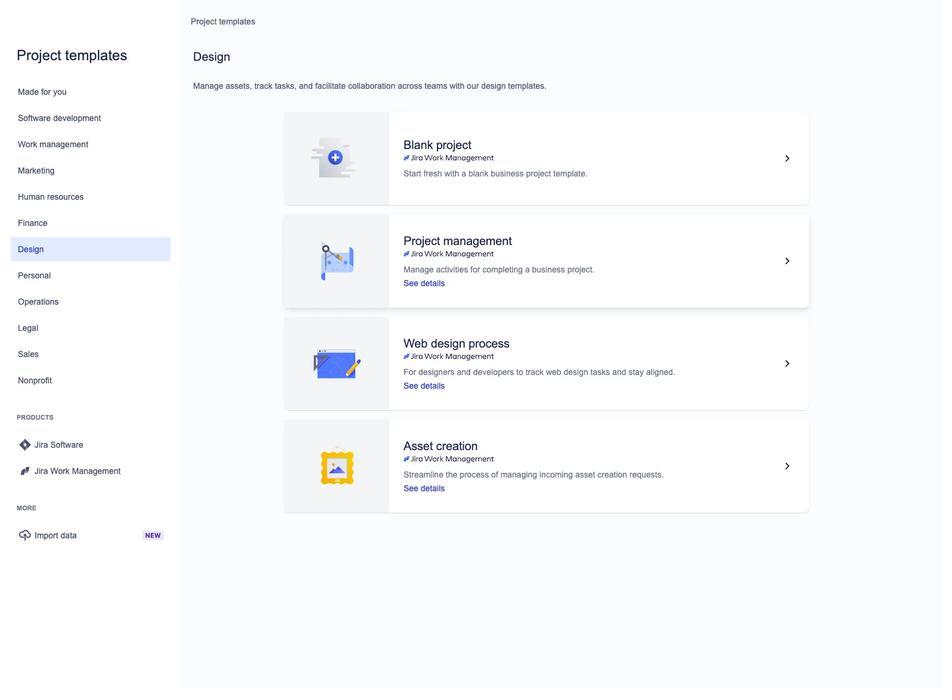 Task type: describe. For each thing, give the bounding box(es) containing it.
2 vertical spatial design
[[564, 367, 589, 377]]

facilitate
[[315, 81, 346, 91]]

our
[[467, 81, 479, 91]]

see for project management
[[404, 278, 419, 288]]

sales button
[[11, 342, 171, 366]]

management for project management
[[444, 234, 512, 247]]

asset creation image
[[781, 459, 795, 474]]

asset
[[576, 470, 596, 479]]

business for project management
[[532, 265, 565, 274]]

requests.
[[630, 470, 664, 479]]

0 horizontal spatial a
[[462, 169, 467, 178]]

finance
[[18, 218, 48, 228]]

human resources button
[[11, 185, 171, 209]]

nonprofit
[[18, 376, 52, 385]]

jira software
[[35, 440, 83, 450]]

tasks,
[[275, 81, 297, 91]]

asset creation
[[404, 439, 478, 452]]

to
[[517, 367, 524, 377]]

details for asset
[[421, 483, 445, 493]]

details for project
[[421, 278, 445, 288]]

more
[[17, 505, 36, 512]]

of
[[492, 470, 499, 479]]

0 vertical spatial with
[[450, 81, 465, 91]]

personal button
[[11, 264, 171, 288]]

sales
[[18, 350, 39, 359]]

import
[[35, 531, 58, 540]]

0 vertical spatial templates
[[219, 17, 255, 26]]

import data
[[35, 531, 77, 540]]

fresh
[[424, 169, 442, 178]]

legal
[[18, 323, 38, 333]]

1 horizontal spatial and
[[457, 367, 471, 377]]

asset
[[404, 439, 433, 452]]

details for web
[[421, 381, 445, 390]]

management
[[72, 466, 121, 476]]

software inside jira software button
[[50, 440, 83, 450]]

jira for jira work management
[[35, 466, 48, 476]]

0 horizontal spatial templates
[[65, 47, 127, 63]]

manage for manage activities for completing a business project.
[[404, 265, 434, 274]]

templates.
[[508, 81, 547, 91]]

work inside 'button'
[[18, 140, 37, 149]]

see details for web
[[404, 381, 445, 390]]

start fresh with a blank business project template.
[[404, 169, 588, 178]]

assets,
[[226, 81, 252, 91]]

for designers and developers to track web design tasks and stay aligned.
[[404, 367, 676, 377]]

made for you
[[18, 87, 67, 97]]

1 vertical spatial design
[[431, 337, 466, 350]]

blank project image
[[781, 152, 795, 166]]

you
[[53, 87, 67, 97]]

streamline
[[404, 470, 444, 479]]

across
[[398, 81, 423, 91]]

web
[[404, 337, 428, 350]]

streamline the process of managing incoming asset creation requests.
[[404, 470, 664, 479]]

1 vertical spatial track
[[526, 367, 544, 377]]

0 horizontal spatial and
[[299, 81, 313, 91]]

jira software button
[[11, 433, 171, 457]]

design inside button
[[18, 245, 44, 254]]

aligned.
[[647, 367, 676, 377]]

web design process image
[[781, 357, 795, 371]]

0 horizontal spatial track
[[255, 81, 273, 91]]

the
[[446, 470, 458, 479]]

work management
[[18, 140, 88, 149]]

project.
[[568, 265, 595, 274]]

teams
[[425, 81, 448, 91]]

management for work management
[[40, 140, 88, 149]]

work inside button
[[50, 466, 70, 476]]

import data image
[[18, 529, 32, 543]]

data
[[61, 531, 77, 540]]

for
[[404, 367, 416, 377]]

project management image
[[781, 254, 795, 268]]

0 horizontal spatial creation
[[436, 439, 478, 452]]

marketing
[[18, 166, 55, 175]]

manage activities for completing a business project.
[[404, 265, 595, 274]]



Task type: vqa. For each thing, say whether or not it's contained in the screenshot.
search icon
no



Task type: locate. For each thing, give the bounding box(es) containing it.
for inside button
[[41, 87, 51, 97]]

1 horizontal spatial design
[[482, 81, 506, 91]]

0 vertical spatial a
[[462, 169, 467, 178]]

design down finance
[[18, 245, 44, 254]]

with right "fresh"
[[445, 169, 460, 178]]

developers
[[473, 367, 514, 377]]

1 horizontal spatial design
[[193, 50, 230, 63]]

nonprofit button
[[11, 369, 171, 393]]

for
[[41, 87, 51, 97], [471, 265, 480, 274]]

completing
[[483, 265, 523, 274]]

and right designers
[[457, 367, 471, 377]]

design up designers
[[431, 337, 466, 350]]

1 horizontal spatial business
[[532, 265, 565, 274]]

manage
[[193, 81, 223, 91], [404, 265, 434, 274]]

jira down jira software
[[35, 466, 48, 476]]

0 vertical spatial creation
[[436, 439, 478, 452]]

see details down activities
[[404, 278, 445, 288]]

products
[[17, 414, 54, 421]]

2 see details from the top
[[404, 381, 445, 390]]

jira work management
[[35, 466, 121, 476]]

a left "blank"
[[462, 169, 467, 178]]

1 vertical spatial a
[[525, 265, 530, 274]]

see details button for project
[[404, 277, 445, 289]]

a right completing
[[525, 265, 530, 274]]

project management
[[404, 234, 512, 247]]

software up jira work management
[[50, 440, 83, 450]]

1 vertical spatial project
[[526, 169, 551, 178]]

3 see details from the top
[[404, 483, 445, 493]]

see for asset creation
[[404, 483, 419, 493]]

0 vertical spatial project templates
[[191, 17, 255, 26]]

blank
[[469, 169, 489, 178]]

see details button down activities
[[404, 277, 445, 289]]

0 vertical spatial design
[[193, 50, 230, 63]]

1 vertical spatial process
[[460, 470, 489, 479]]

0 horizontal spatial project
[[436, 138, 472, 152]]

0 horizontal spatial work
[[18, 140, 37, 149]]

web design process
[[404, 337, 510, 350]]

see details button
[[404, 277, 445, 289], [404, 380, 445, 392], [404, 482, 445, 494]]

see details down streamline
[[404, 483, 445, 493]]

project templates link
[[191, 14, 255, 29]]

see details down designers
[[404, 381, 445, 390]]

details down streamline
[[421, 483, 445, 493]]

1 horizontal spatial creation
[[598, 470, 628, 479]]

marketing button
[[11, 159, 171, 183]]

2 horizontal spatial design
[[564, 367, 589, 377]]

1 vertical spatial details
[[421, 381, 445, 390]]

see
[[404, 278, 419, 288], [404, 381, 419, 390], [404, 483, 419, 493]]

design
[[193, 50, 230, 63], [18, 245, 44, 254]]

collaboration
[[348, 81, 396, 91]]

0 horizontal spatial design
[[431, 337, 466, 350]]

start
[[404, 169, 421, 178]]

1 vertical spatial see
[[404, 381, 419, 390]]

designers
[[419, 367, 455, 377]]

2 horizontal spatial project
[[404, 234, 440, 247]]

0 vertical spatial work
[[18, 140, 37, 149]]

2 see details button from the top
[[404, 380, 445, 392]]

0 vertical spatial see
[[404, 278, 419, 288]]

with left our
[[450, 81, 465, 91]]

design down project templates link
[[193, 50, 230, 63]]

work
[[18, 140, 37, 149], [50, 466, 70, 476]]

1 vertical spatial jira
[[35, 466, 48, 476]]

1 vertical spatial see details
[[404, 381, 445, 390]]

1 horizontal spatial management
[[444, 234, 512, 247]]

incoming
[[540, 470, 573, 479]]

1 horizontal spatial a
[[525, 265, 530, 274]]

2 jira from the top
[[35, 466, 48, 476]]

1 vertical spatial for
[[471, 265, 480, 274]]

1 horizontal spatial project
[[526, 169, 551, 178]]

1 vertical spatial project templates
[[17, 47, 127, 63]]

and left stay
[[613, 367, 627, 377]]

project
[[191, 17, 217, 26], [17, 47, 61, 63], [404, 234, 440, 247]]

1 vertical spatial templates
[[65, 47, 127, 63]]

process for design
[[469, 337, 510, 350]]

see details button for web
[[404, 380, 445, 392]]

jira
[[35, 440, 48, 450], [35, 466, 48, 476]]

for left you at the left top of the page
[[41, 87, 51, 97]]

process left of
[[460, 470, 489, 479]]

0 vertical spatial business
[[491, 169, 524, 178]]

work management button
[[11, 132, 171, 156]]

manage left activities
[[404, 265, 434, 274]]

see for web design process
[[404, 381, 419, 390]]

1 vertical spatial with
[[445, 169, 460, 178]]

made for you button
[[11, 80, 171, 104]]

finance button
[[11, 211, 171, 235]]

1 horizontal spatial track
[[526, 367, 544, 377]]

management up manage activities for completing a business project.
[[444, 234, 512, 247]]

1 see details from the top
[[404, 278, 445, 288]]

stay
[[629, 367, 644, 377]]

resources
[[47, 192, 84, 202]]

with
[[450, 81, 465, 91], [445, 169, 460, 178]]

process for the
[[460, 470, 489, 479]]

operations
[[18, 297, 59, 307]]

details down designers
[[421, 381, 445, 390]]

1 details from the top
[[421, 278, 445, 288]]

process
[[469, 337, 510, 350], [460, 470, 489, 479]]

operations button
[[11, 290, 171, 314]]

3 details from the top
[[421, 483, 445, 493]]

human
[[18, 192, 45, 202]]

software development button
[[11, 106, 171, 130]]

legal button
[[11, 316, 171, 340]]

0 vertical spatial for
[[41, 87, 51, 97]]

development
[[53, 113, 101, 123]]

1 vertical spatial manage
[[404, 265, 434, 274]]

see details
[[404, 278, 445, 288], [404, 381, 445, 390], [404, 483, 445, 493]]

jira for jira software
[[35, 440, 48, 450]]

details
[[421, 278, 445, 288], [421, 381, 445, 390], [421, 483, 445, 493]]

business
[[491, 169, 524, 178], [532, 265, 565, 274]]

templates
[[219, 17, 255, 26], [65, 47, 127, 63]]

0 vertical spatial see details
[[404, 278, 445, 288]]

0 vertical spatial track
[[255, 81, 273, 91]]

project for products
[[17, 47, 61, 63]]

design
[[482, 81, 506, 91], [431, 337, 466, 350], [564, 367, 589, 377]]

software inside software development button
[[18, 113, 51, 123]]

creation right the asset
[[598, 470, 628, 479]]

0 vertical spatial management
[[40, 140, 88, 149]]

see details for asset
[[404, 483, 445, 493]]

business for blank project
[[491, 169, 524, 178]]

business right "blank"
[[491, 169, 524, 178]]

1 horizontal spatial manage
[[404, 265, 434, 274]]

business left project.
[[532, 265, 565, 274]]

1 vertical spatial project
[[17, 47, 61, 63]]

a
[[462, 169, 467, 178], [525, 265, 530, 274]]

2 vertical spatial see
[[404, 483, 419, 493]]

0 horizontal spatial management
[[40, 140, 88, 149]]

human resources
[[18, 192, 84, 202]]

2 vertical spatial details
[[421, 483, 445, 493]]

track right to
[[526, 367, 544, 377]]

0 vertical spatial software
[[18, 113, 51, 123]]

process up developers
[[469, 337, 510, 350]]

1 horizontal spatial for
[[471, 265, 480, 274]]

1 vertical spatial management
[[444, 234, 512, 247]]

1 vertical spatial business
[[532, 265, 565, 274]]

design button
[[11, 237, 171, 261]]

0 horizontal spatial for
[[41, 87, 51, 97]]

software
[[18, 113, 51, 123], [50, 440, 83, 450]]

template.
[[554, 169, 588, 178]]

and right tasks,
[[299, 81, 313, 91]]

2 see from the top
[[404, 381, 419, 390]]

1 vertical spatial see details button
[[404, 380, 445, 392]]

track
[[255, 81, 273, 91], [526, 367, 544, 377]]

2 vertical spatial project
[[404, 234, 440, 247]]

personal
[[18, 271, 51, 280]]

management
[[40, 140, 88, 149], [444, 234, 512, 247]]

2 horizontal spatial and
[[613, 367, 627, 377]]

jira work management image
[[404, 153, 494, 163], [404, 153, 494, 163], [404, 249, 494, 259], [404, 249, 494, 259], [404, 352, 494, 361], [404, 352, 494, 361], [404, 454, 494, 464], [404, 454, 494, 464], [18, 464, 32, 478], [18, 464, 32, 478]]

1 see details button from the top
[[404, 277, 445, 289]]

3 see from the top
[[404, 483, 419, 493]]

blank project
[[404, 138, 472, 152]]

and
[[299, 81, 313, 91], [457, 367, 471, 377], [613, 367, 627, 377]]

2 vertical spatial see details button
[[404, 482, 445, 494]]

0 vertical spatial jira
[[35, 440, 48, 450]]

details down activities
[[421, 278, 445, 288]]

0 horizontal spatial manage
[[193, 81, 223, 91]]

0 horizontal spatial design
[[18, 245, 44, 254]]

1 vertical spatial software
[[50, 440, 83, 450]]

managing
[[501, 470, 538, 479]]

manage left assets,
[[193, 81, 223, 91]]

for right activities
[[471, 265, 480, 274]]

web
[[546, 367, 562, 377]]

jira software image
[[18, 438, 32, 452], [18, 438, 32, 452]]

1 horizontal spatial project templates
[[191, 17, 255, 26]]

1 vertical spatial design
[[18, 245, 44, 254]]

0 horizontal spatial business
[[491, 169, 524, 178]]

creation
[[436, 439, 478, 452], [598, 470, 628, 479]]

project up "fresh"
[[436, 138, 472, 152]]

project left template. at the right top of page
[[526, 169, 551, 178]]

1 horizontal spatial project
[[191, 17, 217, 26]]

2 vertical spatial see details
[[404, 483, 445, 493]]

see details button down streamline
[[404, 482, 445, 494]]

1 vertical spatial creation
[[598, 470, 628, 479]]

1 horizontal spatial templates
[[219, 17, 255, 26]]

activities
[[436, 265, 468, 274]]

management inside 'button'
[[40, 140, 88, 149]]

software down made
[[18, 113, 51, 123]]

3 see details button from the top
[[404, 482, 445, 494]]

management down software development
[[40, 140, 88, 149]]

0 horizontal spatial project templates
[[17, 47, 127, 63]]

project for manage activities for completing a business project.
[[404, 234, 440, 247]]

1 jira from the top
[[35, 440, 48, 450]]

0 horizontal spatial project
[[17, 47, 61, 63]]

0 vertical spatial details
[[421, 278, 445, 288]]

track left tasks,
[[255, 81, 273, 91]]

2 details from the top
[[421, 381, 445, 390]]

manage assets, track tasks, and facilitate collaboration across teams with our design templates.
[[193, 81, 547, 91]]

1 vertical spatial work
[[50, 466, 70, 476]]

new
[[145, 532, 161, 539]]

tasks
[[591, 367, 610, 377]]

project
[[436, 138, 472, 152], [526, 169, 551, 178]]

creation up the
[[436, 439, 478, 452]]

0 vertical spatial design
[[482, 81, 506, 91]]

0 vertical spatial project
[[191, 17, 217, 26]]

0 vertical spatial manage
[[193, 81, 223, 91]]

jira work management button
[[11, 459, 171, 483]]

see details button for asset
[[404, 482, 445, 494]]

0 vertical spatial see details button
[[404, 277, 445, 289]]

design right web
[[564, 367, 589, 377]]

manage for manage assets, track tasks, and facilitate collaboration across teams with our design templates.
[[193, 81, 223, 91]]

design right our
[[482, 81, 506, 91]]

work down jira software
[[50, 466, 70, 476]]

0 vertical spatial project
[[436, 138, 472, 152]]

see details button down designers
[[404, 380, 445, 392]]

see details for project
[[404, 278, 445, 288]]

work up marketing
[[18, 140, 37, 149]]

0 vertical spatial process
[[469, 337, 510, 350]]

blank
[[404, 138, 433, 152]]

1 see from the top
[[404, 278, 419, 288]]

1 horizontal spatial work
[[50, 466, 70, 476]]

jira down products
[[35, 440, 48, 450]]

made
[[18, 87, 39, 97]]

project templates
[[191, 17, 255, 26], [17, 47, 127, 63]]

software development
[[18, 113, 101, 123]]



